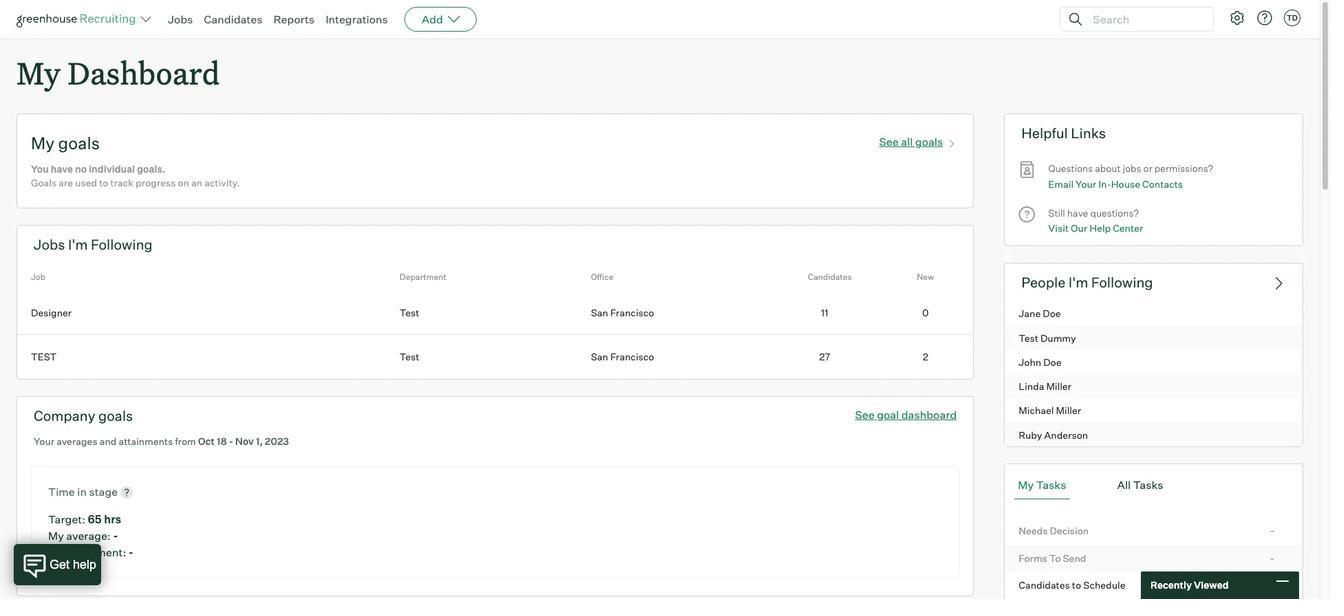 Task type: vqa. For each thing, say whether or not it's contained in the screenshot.
Candidate's
no



Task type: describe. For each thing, give the bounding box(es) containing it.
contacts
[[1143, 178, 1183, 190]]

all
[[901, 135, 913, 149]]

your averages and attainments from oct 18 - nov 1, 2023
[[34, 435, 289, 447]]

our
[[1071, 222, 1088, 234]]

visit
[[1048, 222, 1069, 234]]

tab list containing my tasks
[[1015, 471, 1293, 499]]

company goals
[[34, 407, 133, 424]]

anderson
[[1044, 429, 1088, 441]]

test dummy
[[1019, 332, 1076, 344]]

miller for linda miller
[[1046, 381, 1072, 392]]

permissions?
[[1155, 162, 1214, 174]]

attainments
[[119, 435, 173, 447]]

2023
[[265, 435, 289, 447]]

see goal dashboard
[[855, 408, 957, 421]]

goals for company goals
[[98, 407, 133, 424]]

on
[[178, 177, 189, 189]]

following for jobs i'm following
[[91, 236, 153, 253]]

activity.
[[204, 177, 240, 189]]

in-
[[1099, 178, 1111, 190]]

Search text field
[[1090, 9, 1201, 29]]

progress
[[136, 177, 176, 189]]

jobs
[[1123, 162, 1142, 174]]

questions
[[1048, 162, 1093, 174]]

questions?
[[1091, 207, 1139, 219]]

doe for jane doe
[[1043, 308, 1061, 319]]

visit our help center link
[[1048, 221, 1143, 236]]

michael miller
[[1019, 405, 1081, 416]]

time in
[[48, 485, 89, 499]]

helpful links
[[1022, 125, 1106, 142]]

john doe link
[[1005, 350, 1303, 374]]

all
[[1117, 478, 1131, 492]]

average:
[[66, 529, 111, 543]]

have for help
[[1067, 207, 1088, 219]]

questions about jobs or permissions? email your in-house contacts
[[1048, 162, 1214, 190]]

all tasks
[[1117, 478, 1164, 492]]

greenhouse recruiting image
[[17, 11, 140, 28]]

forms to send
[[1019, 552, 1086, 564]]

or
[[1144, 162, 1153, 174]]

test
[[31, 351, 57, 363]]

0 link
[[878, 291, 973, 335]]

18
[[217, 435, 227, 447]]

time
[[48, 485, 75, 499]]

to inside 'you have no individual goals. goals are used to track progress on an activity.'
[[99, 177, 108, 189]]

65
[[88, 513, 102, 526]]

ruby anderson link
[[1005, 422, 1303, 447]]

your inside questions about jobs or permissions? email your in-house contacts
[[1076, 178, 1097, 190]]

nov
[[235, 435, 254, 447]]

i'm for jobs
[[68, 236, 88, 253]]

recently
[[1151, 579, 1192, 591]]

john doe
[[1019, 356, 1062, 368]]

francisco for 27
[[610, 351, 654, 363]]

i'm for people
[[1069, 274, 1088, 291]]

san francisco for 27
[[591, 351, 654, 363]]

see all goals link
[[879, 132, 960, 149]]

2 link
[[878, 335, 973, 379]]

27
[[819, 351, 830, 363]]

miller for michael miller
[[1056, 405, 1081, 416]]

in
[[77, 485, 87, 499]]

linda miller
[[1019, 381, 1072, 392]]

td
[[1287, 13, 1298, 23]]

email your in-house contacts link
[[1048, 176, 1183, 192]]

have for goals
[[51, 163, 73, 175]]

you have no individual goals. goals are used to track progress on an activity.
[[31, 163, 240, 189]]

my for my dashboard
[[17, 52, 60, 93]]

new
[[917, 272, 934, 282]]

goal
[[877, 408, 899, 421]]

11 link
[[782, 291, 878, 335]]

san for 11
[[591, 307, 608, 318]]

jobs i'm following
[[34, 236, 153, 253]]

about
[[1095, 162, 1121, 174]]

are
[[59, 177, 73, 189]]

candidates for candidates link
[[204, 12, 263, 26]]

0
[[922, 307, 929, 318]]

candidates to schedule
[[1019, 579, 1126, 591]]

reports
[[274, 12, 315, 26]]

my goals
[[31, 133, 100, 154]]

francisco for 11
[[610, 307, 654, 318]]

candidates for candidates to schedule
[[1019, 579, 1070, 591]]

people i'm following
[[1022, 274, 1153, 291]]

house
[[1111, 178, 1140, 190]]

hrs
[[104, 513, 121, 526]]

no
[[75, 163, 87, 175]]

individual
[[89, 163, 135, 175]]

email
[[1048, 178, 1074, 190]]

add
[[422, 12, 443, 26]]

1 vertical spatial candidates
[[808, 272, 852, 282]]

jobs for "jobs" link at the top of page
[[168, 12, 193, 26]]

linda miller link
[[1005, 374, 1303, 398]]

integrations
[[326, 12, 388, 26]]

ruby anderson
[[1019, 429, 1088, 441]]

linda
[[1019, 381, 1044, 392]]

add button
[[405, 7, 477, 32]]



Task type: locate. For each thing, give the bounding box(es) containing it.
td button
[[1281, 7, 1303, 29]]

2 vertical spatial candidates
[[1019, 579, 1070, 591]]

1 horizontal spatial following
[[1091, 274, 1153, 291]]

1 vertical spatial doe
[[1044, 356, 1062, 368]]

doe
[[1043, 308, 1061, 319], [1044, 356, 1062, 368]]

averages
[[57, 435, 97, 447]]

1 vertical spatial to
[[1072, 579, 1081, 591]]

forms
[[1019, 552, 1047, 564]]

goals right the "all"
[[915, 135, 943, 149]]

test for 11
[[400, 307, 419, 318]]

1 vertical spatial san francisco
[[591, 351, 654, 363]]

designer link
[[17, 291, 400, 335]]

following
[[91, 236, 153, 253], [1091, 274, 1153, 291]]

configure image
[[1229, 10, 1246, 26]]

my
[[17, 52, 60, 93], [31, 133, 55, 154], [1018, 478, 1034, 492], [48, 529, 64, 543], [48, 546, 64, 559]]

1 francisco from the top
[[610, 307, 654, 318]]

track
[[110, 177, 134, 189]]

doe right jane
[[1043, 308, 1061, 319]]

my inside my tasks button
[[1018, 478, 1034, 492]]

goals
[[31, 177, 57, 189]]

i'm down "used"
[[68, 236, 88, 253]]

integrations link
[[326, 12, 388, 26]]

0 vertical spatial doe
[[1043, 308, 1061, 319]]

send
[[1063, 552, 1086, 564]]

0 horizontal spatial your
[[34, 435, 54, 447]]

san francisco
[[591, 307, 654, 318], [591, 351, 654, 363]]

0 horizontal spatial jobs
[[34, 236, 65, 253]]

1 horizontal spatial i'm
[[1069, 274, 1088, 291]]

to down send
[[1072, 579, 1081, 591]]

0 vertical spatial to
[[99, 177, 108, 189]]

my dashboard
[[17, 52, 220, 93]]

2 horizontal spatial candidates
[[1019, 579, 1070, 591]]

decision
[[1050, 525, 1089, 537]]

1 vertical spatial miller
[[1056, 405, 1081, 416]]

0 vertical spatial following
[[91, 236, 153, 253]]

0 horizontal spatial have
[[51, 163, 73, 175]]

i'm inside people i'm following 'link'
[[1069, 274, 1088, 291]]

san francisco for 11
[[591, 307, 654, 318]]

target:
[[48, 513, 85, 526]]

following down the track
[[91, 236, 153, 253]]

san
[[591, 307, 608, 318], [591, 351, 608, 363]]

your down company
[[34, 435, 54, 447]]

reports link
[[274, 12, 315, 26]]

1 vertical spatial have
[[1067, 207, 1088, 219]]

needs decision
[[1019, 525, 1089, 537]]

jane doe link
[[1005, 301, 1303, 325]]

job
[[31, 272, 46, 282]]

jobs left candidates link
[[168, 12, 193, 26]]

tasks up needs decision at the right of the page
[[1036, 478, 1067, 492]]

see
[[879, 135, 899, 149], [855, 408, 875, 421]]

0 vertical spatial see
[[879, 135, 899, 149]]

1 vertical spatial jobs
[[34, 236, 65, 253]]

see for company goals
[[855, 408, 875, 421]]

needs
[[1019, 525, 1048, 537]]

1 vertical spatial see
[[855, 408, 875, 421]]

jobs up job
[[34, 236, 65, 253]]

following up jane doe link
[[1091, 274, 1153, 291]]

1 horizontal spatial your
[[1076, 178, 1097, 190]]

5
[[1269, 578, 1276, 592]]

1 san francisco from the top
[[591, 307, 654, 318]]

0 vertical spatial candidates
[[204, 12, 263, 26]]

0 vertical spatial miller
[[1046, 381, 1072, 392]]

candidates down forms to send
[[1019, 579, 1070, 591]]

dashboard
[[68, 52, 220, 93]]

still
[[1048, 207, 1065, 219]]

2 san from the top
[[591, 351, 608, 363]]

test for 27
[[400, 351, 419, 363]]

john
[[1019, 356, 1042, 368]]

michael miller link
[[1005, 398, 1303, 422]]

following for people i'm following
[[1091, 274, 1153, 291]]

target: 65 hrs my average: - my attainment: -
[[48, 513, 134, 559]]

goals for my goals
[[58, 133, 100, 154]]

i'm
[[68, 236, 88, 253], [1069, 274, 1088, 291]]

see left goal
[[855, 408, 875, 421]]

doe right john
[[1044, 356, 1062, 368]]

doe for john doe
[[1044, 356, 1062, 368]]

0 horizontal spatial i'm
[[68, 236, 88, 253]]

have inside 'you have no individual goals. goals are used to track progress on an activity.'
[[51, 163, 73, 175]]

all tasks button
[[1114, 471, 1167, 499]]

help
[[1090, 222, 1111, 234]]

tasks
[[1036, 478, 1067, 492], [1133, 478, 1164, 492]]

see goal dashboard link
[[855, 408, 957, 421]]

miller
[[1046, 381, 1072, 392], [1056, 405, 1081, 416]]

you
[[31, 163, 49, 175]]

candidates up 11 link
[[808, 272, 852, 282]]

2 san francisco from the top
[[591, 351, 654, 363]]

0 vertical spatial francisco
[[610, 307, 654, 318]]

0 vertical spatial your
[[1076, 178, 1097, 190]]

have inside "still have questions? visit our help center"
[[1067, 207, 1088, 219]]

0 horizontal spatial following
[[91, 236, 153, 253]]

your left in-
[[1076, 178, 1097, 190]]

1 horizontal spatial candidates
[[808, 272, 852, 282]]

test link
[[17, 335, 400, 379]]

0 horizontal spatial see
[[855, 408, 875, 421]]

francisco
[[610, 307, 654, 318], [610, 351, 654, 363]]

have up are
[[51, 163, 73, 175]]

my for my tasks
[[1018, 478, 1034, 492]]

center
[[1113, 222, 1143, 234]]

miller up michael miller
[[1046, 381, 1072, 392]]

recently viewed
[[1151, 579, 1229, 591]]

0 vertical spatial test
[[400, 307, 419, 318]]

1 vertical spatial your
[[34, 435, 54, 447]]

2 francisco from the top
[[610, 351, 654, 363]]

candidates link
[[204, 12, 263, 26]]

i'm right people
[[1069, 274, 1088, 291]]

links
[[1071, 125, 1106, 142]]

my tasks button
[[1015, 471, 1070, 499]]

san for 27
[[591, 351, 608, 363]]

tab list
[[1015, 471, 1293, 499]]

1 horizontal spatial tasks
[[1133, 478, 1164, 492]]

1 horizontal spatial have
[[1067, 207, 1088, 219]]

to down 'individual'
[[99, 177, 108, 189]]

0 vertical spatial have
[[51, 163, 73, 175]]

0 horizontal spatial tasks
[[1036, 478, 1067, 492]]

viewed
[[1194, 579, 1229, 591]]

oct
[[198, 435, 215, 447]]

department
[[400, 272, 447, 282]]

schedule
[[1083, 579, 1126, 591]]

designer
[[31, 307, 72, 318]]

test dummy link
[[1005, 325, 1303, 350]]

from
[[175, 435, 196, 447]]

tasks for all tasks
[[1133, 478, 1164, 492]]

1 vertical spatial test
[[1019, 332, 1039, 344]]

0 horizontal spatial candidates
[[204, 12, 263, 26]]

goals up and
[[98, 407, 133, 424]]

used
[[75, 177, 97, 189]]

0 vertical spatial jobs
[[168, 12, 193, 26]]

2 vertical spatial test
[[400, 351, 419, 363]]

stage
[[89, 485, 118, 499]]

0 vertical spatial san francisco
[[591, 307, 654, 318]]

my for my goals
[[31, 133, 55, 154]]

1 horizontal spatial jobs
[[168, 12, 193, 26]]

company
[[34, 407, 95, 424]]

miller up anderson
[[1056, 405, 1081, 416]]

have
[[51, 163, 73, 175], [1067, 207, 1088, 219]]

0 vertical spatial i'm
[[68, 236, 88, 253]]

office
[[591, 272, 613, 282]]

1 vertical spatial i'm
[[1069, 274, 1088, 291]]

attainment:
[[66, 546, 126, 559]]

1 tasks from the left
[[1036, 478, 1067, 492]]

jobs for jobs i'm following
[[34, 236, 65, 253]]

have up our
[[1067, 207, 1088, 219]]

1 horizontal spatial see
[[879, 135, 899, 149]]

and
[[100, 435, 117, 447]]

2
[[923, 351, 928, 363]]

see left the "all"
[[879, 135, 899, 149]]

people
[[1022, 274, 1066, 291]]

jobs link
[[168, 12, 193, 26]]

dummy
[[1041, 332, 1076, 344]]

td button
[[1284, 10, 1301, 26]]

1 vertical spatial san
[[591, 351, 608, 363]]

ruby
[[1019, 429, 1042, 441]]

1 vertical spatial following
[[1091, 274, 1153, 291]]

0 vertical spatial san
[[591, 307, 608, 318]]

0 horizontal spatial to
[[99, 177, 108, 189]]

1 vertical spatial francisco
[[610, 351, 654, 363]]

following inside people i'm following 'link'
[[1091, 274, 1153, 291]]

my tasks
[[1018, 478, 1067, 492]]

goals up no
[[58, 133, 100, 154]]

2 tasks from the left
[[1133, 478, 1164, 492]]

helpful
[[1022, 125, 1068, 142]]

1,
[[256, 435, 263, 447]]

see for my goals
[[879, 135, 899, 149]]

tasks right all
[[1133, 478, 1164, 492]]

jane doe
[[1019, 308, 1061, 319]]

1 horizontal spatial to
[[1072, 579, 1081, 591]]

1 san from the top
[[591, 307, 608, 318]]

test
[[400, 307, 419, 318], [1019, 332, 1039, 344], [400, 351, 419, 363]]

tasks for my tasks
[[1036, 478, 1067, 492]]

michael
[[1019, 405, 1054, 416]]

candidates right "jobs" link at the top of page
[[204, 12, 263, 26]]



